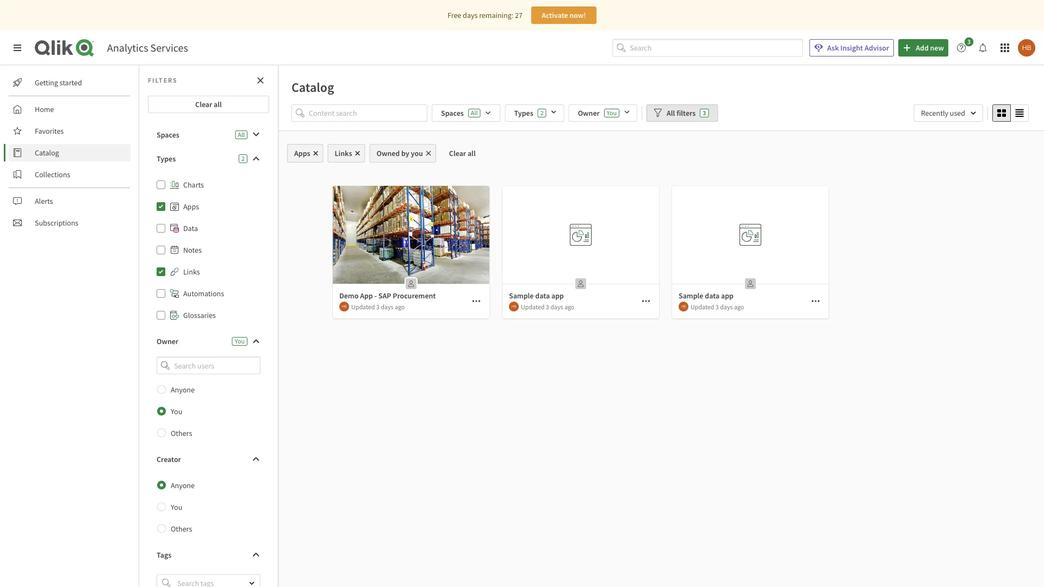 Task type: vqa. For each thing, say whether or not it's contained in the screenshot.
types within the Filters REGION
yes



Task type: locate. For each thing, give the bounding box(es) containing it.
0 horizontal spatial apps
[[183, 202, 199, 212]]

1 horizontal spatial howard brown image
[[679, 302, 689, 312]]

0 horizontal spatial types
[[157, 154, 176, 164]]

0 horizontal spatial clear all button
[[148, 96, 269, 113]]

3 ago from the left
[[735, 303, 745, 311]]

2 horizontal spatial updated
[[691, 303, 715, 311]]

services
[[150, 41, 188, 55]]

ask insight advisor button
[[810, 39, 895, 57]]

3 howard brown element from the left
[[679, 302, 689, 312]]

1 vertical spatial clear all
[[449, 149, 476, 158]]

1 horizontal spatial sample data app
[[679, 291, 734, 301]]

qlik sense app image
[[333, 186, 490, 284]]

1 horizontal spatial spaces
[[441, 108, 464, 118]]

others inside creator option group
[[171, 524, 192, 534]]

close sidebar menu image
[[13, 44, 22, 52]]

1 horizontal spatial apps
[[294, 149, 311, 158]]

notes
[[183, 245, 202, 255]]

anyone
[[171, 385, 195, 395], [171, 481, 195, 491]]

1 horizontal spatial clear all button
[[441, 144, 485, 163]]

1 updated from the left
[[352, 303, 375, 311]]

remaining:
[[480, 10, 514, 20]]

1 horizontal spatial sample
[[679, 291, 704, 301]]

you inside owner option group
[[171, 407, 182, 417]]

howard brown element for 1st more actions image from right's personal element
[[679, 302, 689, 312]]

0 vertical spatial owner
[[578, 108, 600, 118]]

0 horizontal spatial app
[[552, 291, 564, 301]]

1 others from the top
[[171, 429, 192, 438]]

1 horizontal spatial ago
[[565, 303, 575, 311]]

2 updated from the left
[[521, 303, 545, 311]]

0 vertical spatial 2
[[541, 109, 544, 117]]

add new button
[[899, 39, 949, 57]]

0 vertical spatial catalog
[[292, 79, 334, 95]]

3 button
[[954, 38, 978, 57]]

0 horizontal spatial sample data app
[[509, 291, 564, 301]]

apps up data
[[183, 202, 199, 212]]

1 horizontal spatial types
[[515, 108, 534, 118]]

anyone inside owner option group
[[171, 385, 195, 395]]

0 horizontal spatial links
[[183, 267, 200, 277]]

owner option group
[[148, 379, 269, 444]]

days for howard brown icon
[[381, 303, 394, 311]]

catalog
[[292, 79, 334, 95], [35, 148, 59, 158]]

1 vertical spatial types
[[157, 154, 176, 164]]

activate
[[542, 10, 569, 20]]

apps
[[294, 149, 311, 158], [183, 202, 199, 212]]

others
[[171, 429, 192, 438], [171, 524, 192, 534]]

spaces inside 'filters' region
[[441, 108, 464, 118]]

0 horizontal spatial all
[[214, 100, 222, 109]]

0 horizontal spatial updated
[[352, 303, 375, 311]]

creator button
[[148, 451, 269, 468]]

spaces
[[441, 108, 464, 118], [157, 130, 180, 140]]

0 horizontal spatial ago
[[395, 303, 405, 311]]

data for 1st more actions image from right's personal element howard brown element
[[706, 291, 720, 301]]

1 vertical spatial 2
[[242, 155, 245, 163]]

alerts link
[[9, 193, 131, 210]]

0 vertical spatial clear
[[195, 100, 212, 109]]

1 horizontal spatial links
[[335, 149, 352, 158]]

updated 3 days ago for howard brown icon
[[352, 303, 405, 311]]

1 howard brown element from the left
[[340, 302, 349, 312]]

0 horizontal spatial clear
[[195, 100, 212, 109]]

1 vertical spatial anyone
[[171, 481, 195, 491]]

1 horizontal spatial updated
[[521, 303, 545, 311]]

0 vertical spatial anyone
[[171, 385, 195, 395]]

2 horizontal spatial howard brown element
[[679, 302, 689, 312]]

links button
[[328, 144, 365, 163]]

2 personal element from the left
[[573, 275, 590, 293]]

more actions image
[[642, 297, 651, 306], [812, 297, 821, 306]]

-
[[375, 291, 377, 301]]

1 horizontal spatial 2
[[541, 109, 544, 117]]

0 vertical spatial all
[[214, 100, 222, 109]]

days for howard brown image corresponding to 1st more actions image from right
[[721, 303, 733, 311]]

0 vertical spatial spaces
[[441, 108, 464, 118]]

3
[[968, 38, 972, 46], [703, 109, 707, 117], [377, 303, 380, 311], [546, 303, 550, 311], [716, 303, 719, 311]]

data
[[183, 224, 198, 233]]

anyone inside creator option group
[[171, 481, 195, 491]]

subscriptions link
[[9, 214, 131, 232]]

2 others from the top
[[171, 524, 192, 534]]

charts
[[183, 180, 204, 190]]

1 vertical spatial all
[[468, 149, 476, 158]]

0 horizontal spatial personal element
[[403, 275, 420, 293]]

0 horizontal spatial 2
[[242, 155, 245, 163]]

0 horizontal spatial howard brown element
[[340, 302, 349, 312]]

owned by you button
[[370, 144, 436, 163]]

0 horizontal spatial owner
[[157, 337, 179, 347]]

search tags element
[[162, 579, 171, 588]]

clear all button right you
[[441, 144, 485, 163]]

links down "notes"
[[183, 267, 200, 277]]

0 horizontal spatial updated 3 days ago
[[352, 303, 405, 311]]

2 sample from the left
[[679, 291, 704, 301]]

1 vertical spatial others
[[171, 524, 192, 534]]

3 for more actions icon
[[377, 303, 380, 311]]

1 horizontal spatial clear all
[[449, 149, 476, 158]]

clear all for clear all button to the left
[[195, 100, 222, 109]]

howard brown element for personal element for 1st more actions image from left
[[509, 302, 519, 312]]

2 horizontal spatial updated 3 days ago
[[691, 303, 745, 311]]

0 horizontal spatial catalog
[[35, 148, 59, 158]]

apps inside button
[[294, 149, 311, 158]]

1 horizontal spatial more actions image
[[812, 297, 821, 306]]

2 anyone from the top
[[171, 481, 195, 491]]

3 inside 'filters' region
[[703, 109, 707, 117]]

0 horizontal spatial data
[[536, 291, 550, 301]]

1 vertical spatial catalog
[[35, 148, 59, 158]]

analytics services element
[[107, 41, 188, 55]]

0 vertical spatial clear all
[[195, 100, 222, 109]]

others up the 'creator'
[[171, 429, 192, 438]]

1 horizontal spatial all
[[468, 149, 476, 158]]

1 anyone from the top
[[171, 385, 195, 395]]

sap
[[379, 291, 392, 301]]

all
[[667, 108, 676, 118], [471, 109, 478, 117], [238, 131, 245, 139]]

1 app from the left
[[552, 291, 564, 301]]

links
[[335, 149, 352, 158], [183, 267, 200, 277]]

howard brown element
[[340, 302, 349, 312], [509, 302, 519, 312], [679, 302, 689, 312]]

2
[[541, 109, 544, 117], [242, 155, 245, 163]]

getting started link
[[9, 74, 131, 91]]

clear all
[[195, 100, 222, 109], [449, 149, 476, 158]]

2 horizontal spatial personal element
[[742, 275, 760, 293]]

links right apps button
[[335, 149, 352, 158]]

0 vertical spatial apps
[[294, 149, 311, 158]]

1 horizontal spatial personal element
[[573, 275, 590, 293]]

3 updated 3 days ago from the left
[[691, 303, 745, 311]]

1 vertical spatial links
[[183, 267, 200, 277]]

0 vertical spatial clear all button
[[148, 96, 269, 113]]

personal element for more actions icon
[[403, 275, 420, 293]]

Search users text field
[[172, 357, 248, 375]]

2 data from the left
[[706, 291, 720, 301]]

sample data app for howard brown image corresponding to 1st more actions image from right
[[679, 291, 734, 301]]

howard brown image
[[1019, 39, 1036, 57], [509, 302, 519, 312], [679, 302, 689, 312]]

2 horizontal spatial ago
[[735, 303, 745, 311]]

1 vertical spatial clear all button
[[441, 144, 485, 163]]

types
[[515, 108, 534, 118], [157, 154, 176, 164]]

0 vertical spatial others
[[171, 429, 192, 438]]

add new
[[917, 43, 945, 53]]

27
[[515, 10, 523, 20]]

ask insight advisor
[[828, 43, 890, 53]]

howard brown element for more actions icon's personal element
[[340, 302, 349, 312]]

alerts
[[35, 196, 53, 206]]

0 horizontal spatial sample
[[509, 291, 534, 301]]

app for howard brown image corresponding to 1st more actions image from right
[[722, 291, 734, 301]]

1 horizontal spatial data
[[706, 291, 720, 301]]

collections link
[[9, 166, 131, 183]]

1 horizontal spatial clear
[[449, 149, 466, 158]]

sample data app
[[509, 291, 564, 301], [679, 291, 734, 301]]

updated for personal element for 1st more actions image from left howard brown element
[[521, 303, 545, 311]]

1 horizontal spatial updated 3 days ago
[[521, 303, 575, 311]]

sample for 1st more actions image from left
[[509, 291, 534, 301]]

others inside owner option group
[[171, 429, 192, 438]]

days
[[463, 10, 478, 20], [381, 303, 394, 311], [551, 303, 564, 311], [721, 303, 733, 311]]

clear all button down the filters
[[148, 96, 269, 113]]

2 ago from the left
[[565, 303, 575, 311]]

1 data from the left
[[536, 291, 550, 301]]

tags button
[[148, 547, 269, 564]]

others up the tags
[[171, 524, 192, 534]]

clear for clear all button to the left
[[195, 100, 212, 109]]

2 sample data app from the left
[[679, 291, 734, 301]]

clear
[[195, 100, 212, 109], [449, 149, 466, 158]]

search tags image
[[162, 579, 171, 588]]

0 horizontal spatial more actions image
[[642, 297, 651, 306]]

Content search text field
[[309, 104, 428, 122]]

1 sample from the left
[[509, 291, 534, 301]]

updated for howard brown element related to more actions icon's personal element
[[352, 303, 375, 311]]

1 sample data app from the left
[[509, 291, 564, 301]]

clear all button
[[148, 96, 269, 113], [441, 144, 485, 163]]

demo
[[340, 291, 359, 301]]

owner
[[578, 108, 600, 118], [157, 337, 179, 347]]

1 horizontal spatial owner
[[578, 108, 600, 118]]

data
[[536, 291, 550, 301], [706, 291, 720, 301]]

apps left links button
[[294, 149, 311, 158]]

1 horizontal spatial all
[[471, 109, 478, 117]]

1 ago from the left
[[395, 303, 405, 311]]

1 horizontal spatial app
[[722, 291, 734, 301]]

ago
[[395, 303, 405, 311], [565, 303, 575, 311], [735, 303, 745, 311]]

personal element for 1st more actions image from right
[[742, 275, 760, 293]]

analytics
[[107, 41, 148, 55]]

personal element
[[403, 275, 420, 293], [573, 275, 590, 293], [742, 275, 760, 293]]

sample
[[509, 291, 534, 301], [679, 291, 704, 301]]

sample for 1st more actions image from right
[[679, 291, 704, 301]]

0 vertical spatial types
[[515, 108, 534, 118]]

0 vertical spatial links
[[335, 149, 352, 158]]

updated for 1st more actions image from right's personal element howard brown element
[[691, 303, 715, 311]]

app
[[552, 291, 564, 301], [722, 291, 734, 301]]

getting
[[35, 78, 58, 88]]

updated 3 days ago
[[352, 303, 405, 311], [521, 303, 575, 311], [691, 303, 745, 311]]

2 updated 3 days ago from the left
[[521, 303, 575, 311]]

3 personal element from the left
[[742, 275, 760, 293]]

None field
[[148, 357, 269, 375]]

ago for more actions icon's personal element
[[395, 303, 405, 311]]

activate now!
[[542, 10, 587, 20]]

2 app from the left
[[722, 291, 734, 301]]

2 howard brown element from the left
[[509, 302, 519, 312]]

all
[[214, 100, 222, 109], [468, 149, 476, 158]]

open image
[[249, 581, 255, 587]]

navigation pane element
[[0, 70, 139, 236]]

anyone down the 'creator'
[[171, 481, 195, 491]]

anyone down search users text field
[[171, 385, 195, 395]]

subscriptions
[[35, 218, 78, 228]]

procurement
[[393, 291, 436, 301]]

1 personal element from the left
[[403, 275, 420, 293]]

0 horizontal spatial clear all
[[195, 100, 222, 109]]

3 for 1st more actions image from right
[[716, 303, 719, 311]]

you
[[607, 109, 617, 117], [235, 337, 245, 346], [171, 407, 182, 417], [171, 503, 182, 512]]

1 updated 3 days ago from the left
[[352, 303, 405, 311]]

tags
[[157, 551, 172, 560]]

1 vertical spatial spaces
[[157, 130, 180, 140]]

1 vertical spatial clear
[[449, 149, 466, 158]]

updated
[[352, 303, 375, 311], [521, 303, 545, 311], [691, 303, 715, 311]]

3 updated from the left
[[691, 303, 715, 311]]

collections
[[35, 170, 70, 180]]

catalog inside "catalog" link
[[35, 148, 59, 158]]

all filters
[[667, 108, 696, 118]]

0 horizontal spatial howard brown image
[[509, 302, 519, 312]]

1 horizontal spatial howard brown element
[[509, 302, 519, 312]]



Task type: describe. For each thing, give the bounding box(es) containing it.
1 more actions image from the left
[[642, 297, 651, 306]]

more actions image
[[472, 297, 481, 306]]

app for howard brown image for 1st more actions image from left
[[552, 291, 564, 301]]

howard brown image for 1st more actions image from left
[[509, 302, 519, 312]]

catalog link
[[9, 144, 131, 162]]

2 horizontal spatial all
[[667, 108, 676, 118]]

by
[[402, 149, 410, 158]]

analytics services
[[107, 41, 188, 55]]

clear for the bottommost clear all button
[[449, 149, 466, 158]]

owned
[[377, 149, 400, 158]]

others for owner option group
[[171, 429, 192, 438]]

sample data app for howard brown image for 1st more actions image from left
[[509, 291, 564, 301]]

Search text field
[[630, 39, 803, 57]]

recently used
[[922, 108, 966, 118]]

0 horizontal spatial all
[[238, 131, 245, 139]]

searchbar element
[[613, 39, 803, 57]]

apps button
[[287, 144, 324, 163]]

2 horizontal spatial howard brown image
[[1019, 39, 1036, 57]]

1 vertical spatial owner
[[157, 337, 179, 347]]

personal element for 1st more actions image from left
[[573, 275, 590, 293]]

free
[[448, 10, 462, 20]]

new
[[931, 43, 945, 53]]

now!
[[570, 10, 587, 20]]

ago for personal element for 1st more actions image from left
[[565, 303, 575, 311]]

home
[[35, 104, 54, 114]]

favorites
[[35, 126, 64, 136]]

anyone for owner option group
[[171, 385, 195, 395]]

free days remaining: 27
[[448, 10, 523, 20]]

demo app - sap procurement
[[340, 291, 436, 301]]

home link
[[9, 101, 131, 118]]

1 horizontal spatial catalog
[[292, 79, 334, 95]]

all for clear all button to the left
[[214, 100, 222, 109]]

you
[[411, 149, 423, 158]]

anyone for creator option group
[[171, 481, 195, 491]]

getting started
[[35, 78, 82, 88]]

insight
[[841, 43, 864, 53]]

automations
[[183, 289, 224, 299]]

you inside creator option group
[[171, 503, 182, 512]]

creator
[[157, 455, 181, 465]]

0 horizontal spatial spaces
[[157, 130, 180, 140]]

switch view group
[[993, 104, 1030, 122]]

filters region
[[279, 102, 1045, 131]]

days for howard brown image for 1st more actions image from left
[[551, 303, 564, 311]]

3 inside dropdown button
[[968, 38, 972, 46]]

filters
[[677, 108, 696, 118]]

started
[[60, 78, 82, 88]]

used
[[951, 108, 966, 118]]

ask
[[828, 43, 840, 53]]

activate now! link
[[532, 7, 597, 24]]

ago for 1st more actions image from right's personal element
[[735, 303, 745, 311]]

favorites link
[[9, 122, 131, 140]]

howard brown image
[[340, 302, 349, 312]]

links inside button
[[335, 149, 352, 158]]

others for creator option group
[[171, 524, 192, 534]]

types inside 'filters' region
[[515, 108, 534, 118]]

2 more actions image from the left
[[812, 297, 821, 306]]

3 for 1st more actions image from left
[[546, 303, 550, 311]]

app
[[360, 291, 373, 301]]

add
[[917, 43, 929, 53]]

updated 3 days ago for howard brown image corresponding to 1st more actions image from right
[[691, 303, 745, 311]]

owned by you
[[377, 149, 423, 158]]

recently
[[922, 108, 949, 118]]

all for the bottommost clear all button
[[468, 149, 476, 158]]

advisor
[[865, 43, 890, 53]]

owner inside 'filters' region
[[578, 108, 600, 118]]

filters
[[148, 76, 178, 85]]

clear all for the bottommost clear all button
[[449, 149, 476, 158]]

Recently used field
[[915, 104, 984, 122]]

howard brown image for 1st more actions image from right
[[679, 302, 689, 312]]

2 inside 'filters' region
[[541, 109, 544, 117]]

glossaries
[[183, 311, 216, 321]]

1 vertical spatial apps
[[183, 202, 199, 212]]

Search tags text field
[[175, 575, 239, 588]]

you inside 'filters' region
[[607, 109, 617, 117]]

data for personal element for 1st more actions image from left howard brown element
[[536, 291, 550, 301]]

creator option group
[[148, 475, 269, 540]]

updated 3 days ago for howard brown image for 1st more actions image from left
[[521, 303, 575, 311]]



